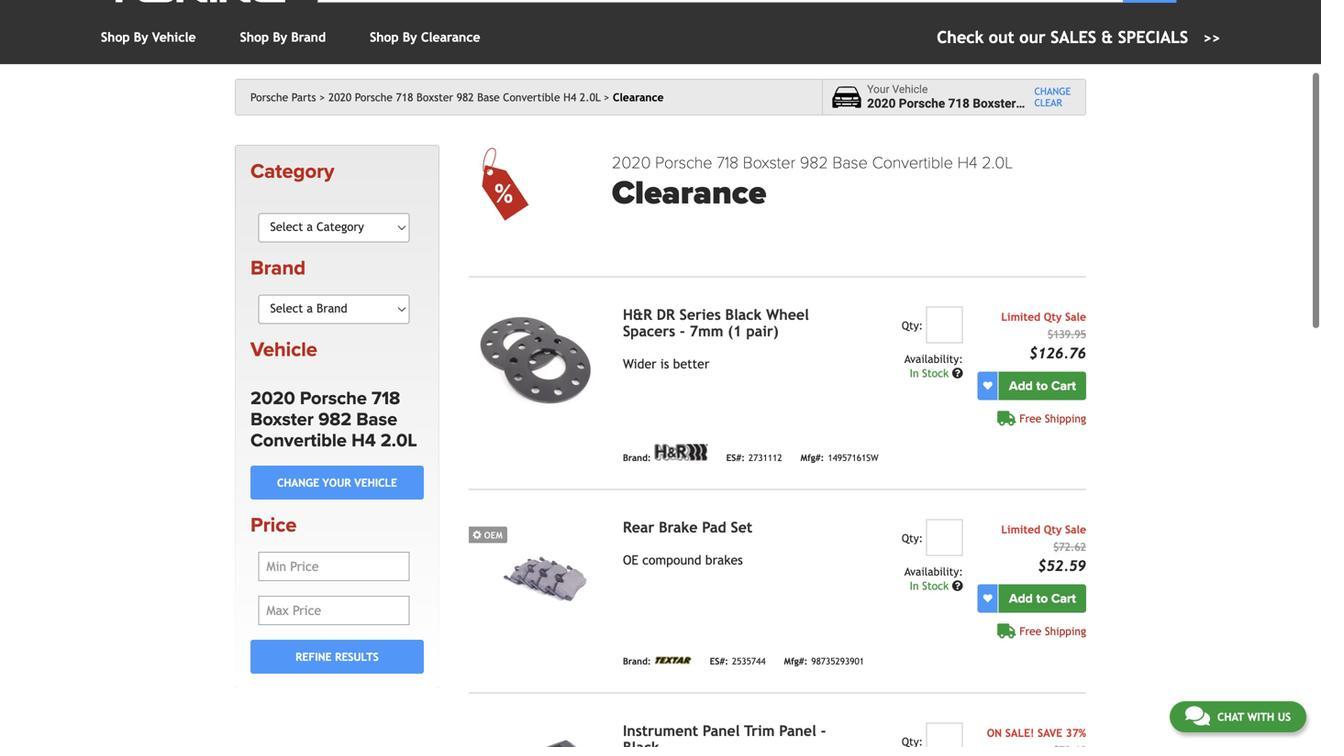 Task type: locate. For each thing, give the bounding box(es) containing it.
0 horizontal spatial by
[[134, 30, 148, 45]]

change inside "link"
[[277, 477, 319, 489]]

specials
[[1118, 28, 1188, 47]]

1 vertical spatial free shipping
[[1019, 625, 1086, 638]]

0 vertical spatial add to cart
[[1009, 379, 1076, 394]]

cart down $52.59
[[1051, 591, 1076, 607]]

1 in stock from the top
[[910, 367, 952, 380]]

0 vertical spatial in
[[910, 367, 919, 380]]

by
[[134, 30, 148, 45], [273, 30, 287, 45], [403, 30, 417, 45]]

(1
[[728, 323, 742, 340]]

black down textar - corporate logo
[[623, 740, 659, 748]]

1 vertical spatial es#:
[[710, 656, 728, 667]]

1 vertical spatial add to cart button
[[999, 585, 1086, 613]]

2 vertical spatial clearance
[[612, 173, 766, 213]]

by down the ecs tuning image
[[134, 30, 148, 45]]

sales & specials
[[1051, 28, 1188, 47]]

1 vertical spatial qty:
[[902, 532, 923, 545]]

limited up $126.76
[[1001, 311, 1040, 324]]

to
[[1036, 379, 1048, 394], [1036, 591, 1048, 607]]

1 brand: from the top
[[623, 453, 651, 463]]

1 vertical spatial add to wish list image
[[983, 595, 992, 604]]

1 horizontal spatial -
[[821, 723, 826, 740]]

1 vertical spatial add
[[1009, 591, 1033, 607]]

1 panel from the left
[[703, 723, 740, 740]]

0 vertical spatial limited
[[1001, 311, 1040, 324]]

0 vertical spatial mfg#:
[[801, 453, 824, 463]]

refine results link
[[250, 641, 424, 675]]

add for $126.76
[[1009, 379, 1033, 394]]

brand: for rear brake pad set
[[623, 656, 651, 667]]

change clear
[[1034, 86, 1071, 109]]

2 stock from the top
[[922, 580, 949, 593]]

by for brand
[[273, 30, 287, 45]]

sale for $52.59
[[1065, 524, 1086, 536]]

0 vertical spatial availability:
[[904, 353, 963, 366]]

add to cart down $126.76
[[1009, 379, 1076, 394]]

mfg#: left 14957161sw
[[801, 453, 824, 463]]

1 vertical spatial clearance
[[613, 91, 664, 104]]

base
[[477, 91, 500, 104], [1044, 96, 1071, 111], [832, 153, 868, 173], [356, 409, 397, 431]]

sales
[[1051, 28, 1096, 47]]

qty: for $52.59
[[902, 532, 923, 545]]

limited
[[1001, 311, 1040, 324], [1001, 524, 1040, 536]]

your
[[867, 83, 889, 96]]

0 vertical spatial black
[[725, 307, 762, 324]]

2.0l inside the 2020 porsche 718 boxster 982 base convertible h4 2.0l clearance
[[982, 153, 1013, 173]]

1 cart from the top
[[1051, 379, 1076, 394]]

2 free shipping from the top
[[1019, 625, 1086, 638]]

h4 inside the 2020 porsche 718 boxster 982 base convertible h4 2.0l clearance
[[957, 153, 978, 173]]

1 vertical spatial black
[[623, 740, 659, 748]]

2 add to wish list image from the top
[[983, 595, 992, 604]]

1 vertical spatial change
[[277, 477, 319, 489]]

qty
[[1044, 311, 1062, 324], [1044, 524, 1062, 536]]

1 horizontal spatial black
[[725, 307, 762, 324]]

1 vertical spatial question circle image
[[952, 581, 963, 592]]

2 in from the top
[[910, 580, 919, 593]]

2020 porsche 718 boxster 982 base convertible h4 2.0l down shop by clearance
[[328, 91, 601, 104]]

qty up $139.95
[[1044, 311, 1062, 324]]

718 inside the 2020 porsche 718 boxster 982 base convertible h4 2.0l clearance
[[717, 153, 739, 173]]

panel
[[703, 723, 740, 740], [779, 723, 816, 740]]

h&r - corporate logo image
[[655, 445, 708, 461]]

limited qty sale $72.62 $52.59
[[1001, 524, 1086, 575]]

2 add to cart from the top
[[1009, 591, 1076, 607]]

2 qty: from the top
[[902, 532, 923, 545]]

shop by brand
[[240, 30, 326, 45]]

1 vertical spatial in stock
[[910, 580, 952, 593]]

2 question circle image from the top
[[952, 581, 963, 592]]

0 vertical spatial qty:
[[902, 319, 923, 332]]

black inside h&r dr series black wheel spacers - 7mm (1 pair)
[[725, 307, 762, 324]]

- right dr at top
[[680, 323, 685, 340]]

limited up $52.59
[[1001, 524, 1040, 536]]

2 limited from the top
[[1001, 524, 1040, 536]]

mfg#: 98735293901
[[784, 656, 864, 667]]

0 vertical spatial to
[[1036, 379, 1048, 394]]

1 shop from the left
[[101, 30, 130, 45]]

1 question circle image from the top
[[952, 368, 963, 379]]

0 vertical spatial shipping
[[1045, 413, 1086, 425]]

sale up "$72.62"
[[1065, 524, 1086, 536]]

in stock for $52.59
[[910, 580, 952, 593]]

wheel
[[766, 307, 809, 324]]

to down $52.59
[[1036, 591, 1048, 607]]

2 shop from the left
[[240, 30, 269, 45]]

0 horizontal spatial black
[[623, 740, 659, 748]]

add down $126.76
[[1009, 379, 1033, 394]]

add down limited qty sale $72.62 $52.59
[[1009, 591, 1033, 607]]

2020 porsche 718 boxster 982 base convertible h4 2.0l up your
[[250, 388, 417, 452]]

None number field
[[926, 307, 963, 344], [926, 520, 963, 557], [926, 724, 963, 748], [926, 307, 963, 344], [926, 520, 963, 557], [926, 724, 963, 748]]

1 vertical spatial cart
[[1051, 591, 1076, 607]]

panel right trim
[[779, 723, 816, 740]]

wider
[[623, 357, 656, 372]]

clearance
[[421, 30, 480, 45], [613, 91, 664, 104], [612, 173, 766, 213]]

2020
[[328, 91, 352, 104], [867, 96, 896, 111], [612, 153, 651, 173], [250, 388, 295, 410]]

us
[[1278, 711, 1291, 724]]

by up the 2020 porsche 718 boxster 982 base convertible h4 2.0l link
[[403, 30, 417, 45]]

1 in from the top
[[910, 367, 919, 380]]

1 add to cart from the top
[[1009, 379, 1076, 394]]

es#: left 2535744
[[710, 656, 728, 667]]

qty up "$72.62"
[[1044, 524, 1062, 536]]

stock for $52.59
[[922, 580, 949, 593]]

0 vertical spatial free shipping
[[1019, 413, 1086, 425]]

es#2535744 - 98735293901 - rear brake pad set - oe compound brakes - textar - porsche image
[[469, 520, 608, 624]]

1 add to wish list image from the top
[[983, 382, 992, 391]]

2 horizontal spatial by
[[403, 30, 417, 45]]

1 qty from the top
[[1044, 311, 1062, 324]]

price
[[250, 514, 297, 538]]

qty for $52.59
[[1044, 524, 1062, 536]]

panel left trim
[[703, 723, 740, 740]]

sale inside limited qty sale $72.62 $52.59
[[1065, 524, 1086, 536]]

1 vertical spatial stock
[[922, 580, 949, 593]]

0 vertical spatial add to wish list image
[[983, 382, 992, 391]]

1 limited from the top
[[1001, 311, 1040, 324]]

718
[[396, 91, 413, 104], [948, 96, 970, 111], [717, 153, 739, 173], [372, 388, 400, 410]]

1 vertical spatial in
[[910, 580, 919, 593]]

in for $126.76
[[910, 367, 919, 380]]

free down $126.76
[[1019, 413, 1042, 425]]

qty:
[[902, 319, 923, 332], [902, 532, 923, 545]]

3 by from the left
[[403, 30, 417, 45]]

free shipping down $126.76
[[1019, 413, 1086, 425]]

brand: left textar - corporate logo
[[623, 656, 651, 667]]

2 cart from the top
[[1051, 591, 1076, 607]]

1 qty: from the top
[[902, 319, 923, 332]]

cart
[[1051, 379, 1076, 394], [1051, 591, 1076, 607]]

982
[[457, 91, 474, 104], [1019, 96, 1041, 111], [800, 153, 828, 173], [318, 409, 352, 431]]

availability:
[[904, 353, 963, 366], [904, 566, 963, 579]]

shop for shop by clearance
[[370, 30, 399, 45]]

free shipping down $52.59
[[1019, 625, 1086, 638]]

brand: left h&r - corporate logo
[[623, 453, 651, 463]]

brand
[[291, 30, 326, 45], [250, 256, 306, 281]]

with
[[1247, 711, 1274, 724]]

1 vertical spatial sale
[[1065, 524, 1086, 536]]

qty inside limited qty sale $139.95 $126.76
[[1044, 311, 1062, 324]]

add
[[1009, 379, 1033, 394], [1009, 591, 1033, 607]]

cart down $126.76
[[1051, 379, 1076, 394]]

718 inside your vehicle 2020 porsche 718 boxster 982 base convertible h4 2.0l
[[948, 96, 970, 111]]

1 vertical spatial add to cart
[[1009, 591, 1076, 607]]

0 vertical spatial es#:
[[726, 453, 745, 463]]

1 stock from the top
[[922, 367, 949, 380]]

0 vertical spatial free
[[1019, 413, 1042, 425]]

h4 inside 2020 porsche 718 boxster 982 base convertible h4 2.0l
[[351, 430, 376, 452]]

shop by clearance link
[[370, 30, 480, 45]]

shop for shop by vehicle
[[101, 30, 130, 45]]

shipping down $52.59
[[1045, 625, 1086, 638]]

to down $126.76
[[1036, 379, 1048, 394]]

sale inside limited qty sale $139.95 $126.76
[[1065, 311, 1086, 324]]

0 vertical spatial cart
[[1051, 379, 1076, 394]]

shop by clearance
[[370, 30, 480, 45]]

limited inside limited qty sale $139.95 $126.76
[[1001, 311, 1040, 324]]

1 vertical spatial -
[[821, 723, 826, 740]]

wider is better
[[623, 357, 709, 372]]

sale up $139.95
[[1065, 311, 1086, 324]]

mfg#: left the 98735293901
[[784, 656, 808, 667]]

0 vertical spatial add
[[1009, 379, 1033, 394]]

shop
[[101, 30, 130, 45], [240, 30, 269, 45], [370, 30, 399, 45]]

1 vertical spatial availability:
[[904, 566, 963, 579]]

stock
[[922, 367, 949, 380], [922, 580, 949, 593]]

cart for $126.76
[[1051, 379, 1076, 394]]

cart for $52.59
[[1051, 591, 1076, 607]]

shipping down $126.76
[[1045, 413, 1086, 425]]

compound
[[642, 553, 701, 568]]

2 sale from the top
[[1065, 524, 1086, 536]]

1 horizontal spatial panel
[[779, 723, 816, 740]]

free
[[1019, 413, 1042, 425], [1019, 625, 1042, 638]]

2 horizontal spatial shop
[[370, 30, 399, 45]]

0 vertical spatial stock
[[922, 367, 949, 380]]

better
[[673, 357, 709, 372]]

1 vertical spatial qty
[[1044, 524, 1062, 536]]

save
[[1038, 727, 1062, 740]]

2 shipping from the top
[[1045, 625, 1086, 638]]

1 add to cart button from the top
[[999, 372, 1086, 401]]

question circle image
[[952, 368, 963, 379], [952, 581, 963, 592]]

limited inside limited qty sale $72.62 $52.59
[[1001, 524, 1040, 536]]

2 brand: from the top
[[623, 656, 651, 667]]

shipping for $52.59
[[1045, 625, 1086, 638]]

mfg#:
[[801, 453, 824, 463], [784, 656, 808, 667]]

Min Price number field
[[258, 552, 410, 582]]

by up porsche parts
[[273, 30, 287, 45]]

change
[[1034, 86, 1071, 97], [277, 477, 319, 489]]

2 by from the left
[[273, 30, 287, 45]]

pad
[[702, 519, 726, 536]]

0 horizontal spatial shop
[[101, 30, 130, 45]]

0 horizontal spatial -
[[680, 323, 685, 340]]

1 horizontal spatial shop
[[240, 30, 269, 45]]

convertible
[[503, 91, 560, 104], [1075, 96, 1139, 111], [872, 153, 953, 173], [250, 430, 347, 452]]

2 free from the top
[[1019, 625, 1042, 638]]

0 vertical spatial sale
[[1065, 311, 1086, 324]]

add to cart button down $52.59
[[999, 585, 1086, 613]]

mfg#: for h&r dr series black wheel spacers - 7mm (1 pair)
[[801, 453, 824, 463]]

add to cart
[[1009, 379, 1076, 394], [1009, 591, 1076, 607]]

limited for $52.59
[[1001, 524, 1040, 536]]

2 to from the top
[[1036, 591, 1048, 607]]

base inside the 2020 porsche 718 boxster 982 base convertible h4 2.0l clearance
[[832, 153, 868, 173]]

instrument panel trim panel - black
[[623, 723, 826, 748]]

1 by from the left
[[134, 30, 148, 45]]

1 vertical spatial brand:
[[623, 656, 651, 667]]

0 vertical spatial question circle image
[[952, 368, 963, 379]]

1 vertical spatial to
[[1036, 591, 1048, 607]]

porsche
[[250, 91, 288, 104], [355, 91, 393, 104], [899, 96, 945, 111], [655, 153, 712, 173], [300, 388, 367, 410]]

0 horizontal spatial panel
[[703, 723, 740, 740]]

qty: for $126.76
[[902, 319, 923, 332]]

2 availability: from the top
[[904, 566, 963, 579]]

black right '7mm'
[[725, 307, 762, 324]]

pair)
[[746, 323, 779, 340]]

add to cart down $52.59
[[1009, 591, 1076, 607]]

es#: for set
[[710, 656, 728, 667]]

2 add to cart button from the top
[[999, 585, 1086, 613]]

free down $52.59
[[1019, 625, 1042, 638]]

2 in stock from the top
[[910, 580, 952, 593]]

comments image
[[1185, 705, 1210, 728]]

change for your
[[277, 477, 319, 489]]

mfg#: for rear brake pad set
[[784, 656, 808, 667]]

2 qty from the top
[[1044, 524, 1062, 536]]

1 free shipping from the top
[[1019, 413, 1086, 425]]

add to cart button
[[999, 372, 1086, 401], [999, 585, 1086, 613]]

0 horizontal spatial change
[[277, 477, 319, 489]]

1 to from the top
[[1036, 379, 1048, 394]]

0 vertical spatial brand:
[[623, 453, 651, 463]]

0 vertical spatial add to cart button
[[999, 372, 1086, 401]]

sale
[[1065, 311, 1086, 324], [1065, 524, 1086, 536]]

results
[[335, 651, 379, 664]]

0 vertical spatial -
[[680, 323, 685, 340]]

1 availability: from the top
[[904, 353, 963, 366]]

- inside h&r dr series black wheel spacers - 7mm (1 pair)
[[680, 323, 685, 340]]

0 vertical spatial change
[[1034, 86, 1071, 97]]

1 sale from the top
[[1065, 311, 1086, 324]]

0 vertical spatial brand
[[291, 30, 326, 45]]

-
[[680, 323, 685, 340], [821, 723, 826, 740]]

add to wish list image
[[983, 382, 992, 391], [983, 595, 992, 604]]

Search text field
[[317, 0, 1123, 3]]

es#: left 2731112
[[726, 453, 745, 463]]

vehicle
[[152, 30, 196, 45], [892, 83, 928, 96], [250, 338, 317, 362], [354, 477, 397, 489]]

1 vertical spatial 2020 porsche 718 boxster 982 base convertible h4 2.0l
[[250, 388, 417, 452]]

2 add from the top
[[1009, 591, 1033, 607]]

series
[[679, 307, 721, 324]]

1 vertical spatial free
[[1019, 625, 1042, 638]]

boxster inside your vehicle 2020 porsche 718 boxster 982 base convertible h4 2.0l
[[973, 96, 1016, 111]]

category
[[250, 160, 334, 184]]

0 vertical spatial qty
[[1044, 311, 1062, 324]]

h4
[[563, 91, 576, 104], [1142, 96, 1158, 111], [957, 153, 978, 173], [351, 430, 376, 452]]

limited qty sale $139.95 $126.76
[[1001, 311, 1086, 362]]

rear brake pad set
[[623, 519, 753, 536]]

1 horizontal spatial change
[[1034, 86, 1071, 97]]

in
[[910, 367, 919, 380], [910, 580, 919, 593]]

oe
[[623, 553, 638, 568]]

add to cart button down $126.76
[[999, 372, 1086, 401]]

qty inside limited qty sale $72.62 $52.59
[[1044, 524, 1062, 536]]

3 shop from the left
[[370, 30, 399, 45]]

1 add from the top
[[1009, 379, 1033, 394]]

2020 porsche 718 boxster 982 base convertible h4 2.0l
[[328, 91, 601, 104], [250, 388, 417, 452]]

your
[[323, 477, 351, 489]]

1 vertical spatial limited
[[1001, 524, 1040, 536]]

- right trim
[[821, 723, 826, 740]]

brand:
[[623, 453, 651, 463], [623, 656, 651, 667]]

0 vertical spatial in stock
[[910, 367, 952, 380]]

37%
[[1066, 727, 1086, 740]]

1 horizontal spatial by
[[273, 30, 287, 45]]

1 free from the top
[[1019, 413, 1042, 425]]

add to wish list image for $126.76
[[983, 382, 992, 391]]

1 shipping from the top
[[1045, 413, 1086, 425]]

1 vertical spatial mfg#:
[[784, 656, 808, 667]]

1 vertical spatial shipping
[[1045, 625, 1086, 638]]



Task type: vqa. For each thing, say whether or not it's contained in the screenshot.
and
no



Task type: describe. For each thing, give the bounding box(es) containing it.
chat with us link
[[1170, 702, 1306, 733]]

2020 inside the 2020 porsche 718 boxster 982 base convertible h4 2.0l clearance
[[612, 153, 651, 173]]

convertible inside your vehicle 2020 porsche 718 boxster 982 base convertible h4 2.0l
[[1075, 96, 1139, 111]]

is
[[660, 357, 669, 372]]

dr
[[657, 307, 675, 324]]

14957161sw
[[828, 453, 879, 463]]

shop by brand link
[[240, 30, 326, 45]]

0 vertical spatial 2020 porsche 718 boxster 982 base convertible h4 2.0l
[[328, 91, 601, 104]]

base inside your vehicle 2020 porsche 718 boxster 982 base convertible h4 2.0l
[[1044, 96, 1071, 111]]

add to cart button for $52.59
[[999, 585, 1086, 613]]

vehicle inside change your vehicle "link"
[[354, 477, 397, 489]]

2731112
[[749, 453, 782, 463]]

porsche inside the 2020 porsche 718 boxster 982 base convertible h4 2.0l clearance
[[655, 153, 712, 173]]

in stock for $126.76
[[910, 367, 952, 380]]

black inside "instrument panel trim panel - black"
[[623, 740, 659, 748]]

$72.62
[[1053, 541, 1086, 554]]

limited for $126.76
[[1001, 311, 1040, 324]]

sale for $126.76
[[1065, 311, 1086, 324]]

by for clearance
[[403, 30, 417, 45]]

refine results
[[296, 651, 379, 664]]

$126.76
[[1029, 345, 1086, 362]]

to for $52.59
[[1036, 591, 1048, 607]]

on
[[987, 727, 1002, 740]]

- inside "instrument panel trim panel - black"
[[821, 723, 826, 740]]

h&r
[[623, 307, 652, 324]]

change link
[[1034, 86, 1071, 97]]

availability: for $126.76
[[904, 353, 963, 366]]

chat
[[1217, 711, 1244, 724]]

shop for shop by brand
[[240, 30, 269, 45]]

2020 porsche 718 boxster 982 base convertible h4 2.0l link
[[328, 91, 610, 104]]

sales & specials link
[[937, 25, 1220, 50]]

chat with us
[[1217, 711, 1291, 724]]

2.0l inside your vehicle 2020 porsche 718 boxster 982 base convertible h4 2.0l
[[1161, 96, 1186, 111]]

982 inside the 2020 porsche 718 boxster 982 base convertible h4 2.0l clearance
[[800, 153, 828, 173]]

shop by vehicle
[[101, 30, 196, 45]]

Max Price number field
[[258, 597, 410, 626]]

add for $52.59
[[1009, 591, 1033, 607]]

porsche inside your vehicle 2020 porsche 718 boxster 982 base convertible h4 2.0l
[[899, 96, 945, 111]]

change your vehicle link
[[250, 466, 424, 500]]

refine
[[296, 651, 332, 664]]

2020 porsche 718 boxster 982 base convertible h4 2.0l clearance
[[612, 153, 1013, 213]]

rear
[[623, 519, 654, 536]]

&
[[1101, 28, 1113, 47]]

availability: for $52.59
[[904, 566, 963, 579]]

change for clear
[[1034, 86, 1071, 97]]

rear brake pad set link
[[623, 519, 753, 536]]

es#: for black
[[726, 453, 745, 463]]

on sale!                         save 37%
[[987, 727, 1086, 740]]

free shipping for $52.59
[[1019, 625, 1086, 638]]

in for $52.59
[[910, 580, 919, 593]]

shipping for $126.76
[[1045, 413, 1086, 425]]

clear
[[1034, 97, 1062, 109]]

instrument
[[623, 723, 698, 740]]

free for $126.76
[[1019, 413, 1042, 425]]

porsche parts link
[[250, 91, 325, 104]]

7mm
[[690, 323, 723, 340]]

free shipping for $126.76
[[1019, 413, 1086, 425]]

oe compound brakes
[[623, 553, 743, 568]]

es#3318233 - 982858189e5q0 - instrument panel trim panel - black - fits 718 boxster, 718 cayman, 718 spyder - genuine porsche - porsche image
[[469, 724, 608, 748]]

mfg#: 14957161sw
[[801, 453, 879, 463]]

es#: 2535744
[[710, 656, 766, 667]]

h4 inside your vehicle 2020 porsche 718 boxster 982 base convertible h4 2.0l
[[1142, 96, 1158, 111]]

es#: 2731112
[[726, 453, 782, 463]]

boxster inside the 2020 porsche 718 boxster 982 base convertible h4 2.0l clearance
[[743, 153, 796, 173]]

add to wish list image for $52.59
[[983, 595, 992, 604]]

2 panel from the left
[[779, 723, 816, 740]]

question circle image for $126.76
[[952, 368, 963, 379]]

ecs tuning image
[[101, 0, 303, 2]]

brand: for h&r dr series black wheel spacers - 7mm (1 pair)
[[623, 453, 651, 463]]

h&r dr series black wheel spacers - 7mm (1 pair)
[[623, 307, 809, 340]]

add to cart for $52.59
[[1009, 591, 1076, 607]]

parts
[[292, 91, 316, 104]]

qty for $126.76
[[1044, 311, 1062, 324]]

$52.59
[[1038, 558, 1086, 575]]

set
[[731, 519, 753, 536]]

2535744
[[732, 656, 766, 667]]

porsche parts
[[250, 91, 316, 104]]

by for vehicle
[[134, 30, 148, 45]]

convertible inside the 2020 porsche 718 boxster 982 base convertible h4 2.0l clearance
[[872, 153, 953, 173]]

add to cart for $126.76
[[1009, 379, 1076, 394]]

clearance inside the 2020 porsche 718 boxster 982 base convertible h4 2.0l clearance
[[612, 173, 766, 213]]

trim
[[744, 723, 775, 740]]

sale!
[[1005, 727, 1034, 740]]

0 vertical spatial clearance
[[421, 30, 480, 45]]

free for $52.59
[[1019, 625, 1042, 638]]

shop by vehicle link
[[101, 30, 196, 45]]

$139.95
[[1048, 328, 1086, 341]]

question circle image for $52.59
[[952, 581, 963, 592]]

textar - corporate logo image
[[655, 658, 691, 665]]

es#2731112 - 14957161sw - h&r dr series black wheel spacers - 7mm (1 pair) - wider is better - h&r - volkswagen porsche image
[[469, 307, 608, 412]]

2020 inside your vehicle 2020 porsche 718 boxster 982 base convertible h4 2.0l
[[867, 96, 896, 111]]

your vehicle 2020 porsche 718 boxster 982 base convertible h4 2.0l
[[867, 83, 1186, 111]]

brake
[[659, 519, 698, 536]]

add to cart button for $126.76
[[999, 372, 1086, 401]]

spacers
[[623, 323, 675, 340]]

to for $126.76
[[1036, 379, 1048, 394]]

vehicle inside your vehicle 2020 porsche 718 boxster 982 base convertible h4 2.0l
[[892, 83, 928, 96]]

clear link
[[1034, 97, 1071, 109]]

brakes
[[705, 553, 743, 568]]

1 vertical spatial brand
[[250, 256, 306, 281]]

98735293901
[[811, 656, 864, 667]]

change your vehicle
[[277, 477, 397, 489]]

instrument panel trim panel - black link
[[623, 723, 826, 748]]

982 inside your vehicle 2020 porsche 718 boxster 982 base convertible h4 2.0l
[[1019, 96, 1041, 111]]

stock for $126.76
[[922, 367, 949, 380]]

h&r dr series black wheel spacers - 7mm (1 pair) link
[[623, 307, 809, 340]]



